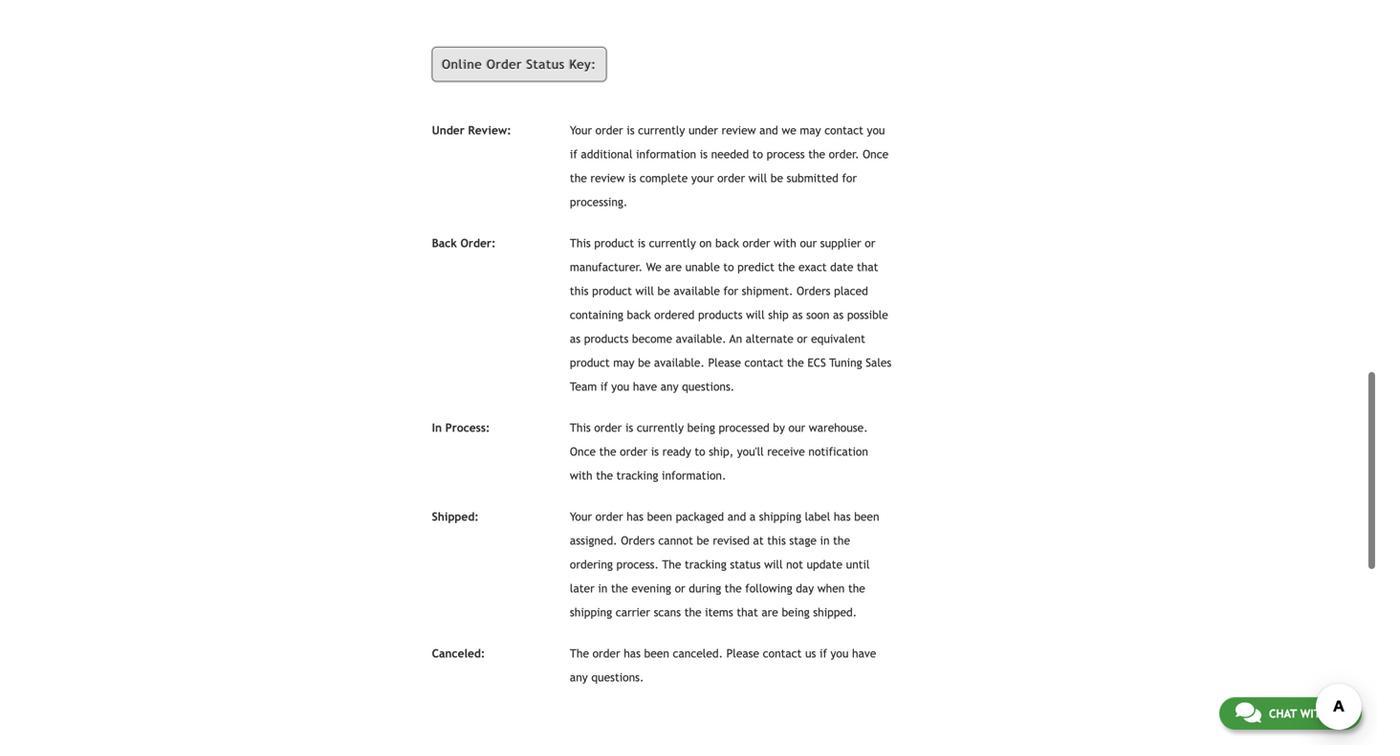 Task type: locate. For each thing, give the bounding box(es) containing it.
0 horizontal spatial orders
[[621, 534, 655, 547]]

any down later
[[570, 671, 588, 684]]

to right unable
[[724, 260, 734, 274]]

0 vertical spatial in
[[820, 534, 830, 547]]

once
[[863, 147, 889, 161], [570, 445, 596, 458]]

1 vertical spatial our
[[789, 421, 806, 434]]

product up manufacturer.
[[595, 236, 634, 250]]

1 vertical spatial once
[[570, 445, 596, 458]]

is up manufacturer.
[[638, 236, 646, 250]]

1 this from the top
[[570, 236, 591, 250]]

has up process.
[[627, 510, 644, 523]]

1 horizontal spatial are
[[762, 606, 779, 619]]

have inside this product is currently on back order with our supplier or manufacturer. we are unable to predict the exact date that this product will be available for shipment. orders placed containing back ordered products will ship as soon as possible as products become available. an alternate or equivalent product may be available. please contact the ecs tuning sales team if you have any questions.
[[633, 380, 657, 393]]

1 vertical spatial may
[[614, 356, 635, 369]]

been for the order has been canceled. please contact us if you have any questions.
[[644, 647, 670, 660]]

been for your order has been packaged and a shipping label has been assigned. orders cannot be revised at this stage in the ordering process. the tracking status will not update until later in the evening or during the following day when the shipping carrier scans the items that are being shipped.
[[647, 510, 673, 523]]

2 vertical spatial if
[[820, 647, 828, 660]]

1 vertical spatial in
[[598, 582, 608, 595]]

1 vertical spatial please
[[727, 647, 760, 660]]

your up additional
[[570, 123, 592, 137]]

that inside this product is currently on back order with our supplier or manufacturer. we are unable to predict the exact date that this product will be available for shipment. orders placed containing back ordered products will ship as soon as possible as products become available. an alternate or equivalent product may be available. please contact the ecs tuning sales team if you have any questions.
[[857, 260, 879, 274]]

shipment.
[[742, 284, 794, 298]]

have down shipped.
[[853, 647, 877, 660]]

are inside your order has been packaged and a shipping label has been assigned. orders cannot be revised at this stage in the ordering process. the tracking status will not update until later in the evening or during the following day when the shipping carrier scans the items that are being shipped.
[[762, 606, 779, 619]]

1 vertical spatial you
[[612, 380, 630, 393]]

2 vertical spatial or
[[675, 582, 686, 595]]

0 horizontal spatial that
[[737, 606, 758, 619]]

0 vertical spatial and
[[760, 123, 779, 137]]

please inside this product is currently on back order with our supplier or manufacturer. we are unable to predict the exact date that this product will be available for shipment. orders placed containing back ordered products will ship as soon as possible as products become available. an alternate or equivalent product may be available. please contact the ecs tuning sales team if you have any questions.
[[708, 356, 741, 369]]

a
[[750, 510, 756, 523]]

the down later
[[570, 647, 589, 660]]

if right the "team"
[[601, 380, 608, 393]]

be down the process
[[771, 171, 784, 185]]

will left ship in the top right of the page
[[746, 308, 765, 322]]

tracking left the information. at the bottom
[[617, 469, 659, 482]]

may right we
[[800, 123, 822, 137]]

being up ship,
[[688, 421, 716, 434]]

will left not
[[765, 558, 783, 571]]

this order is currently being processed by our warehouse. once the order is ready to ship, you'll receive notification with the tracking information.
[[570, 421, 869, 482]]

may down become
[[614, 356, 635, 369]]

1 horizontal spatial with
[[774, 236, 797, 250]]

has
[[627, 510, 644, 523], [834, 510, 851, 523], [624, 647, 641, 660]]

chat
[[1270, 707, 1298, 720]]

that right items
[[737, 606, 758, 619]]

this down the "team"
[[570, 421, 591, 434]]

this product is currently on back order with our supplier or manufacturer. we are unable to predict the exact date that this product will be available for shipment. orders placed containing back ordered products will ship as soon as possible as products become available. an alternate or equivalent product may be available. please contact the ecs tuning sales team if you have any questions.
[[570, 236, 892, 393]]

process.
[[617, 558, 659, 571]]

products down containing
[[584, 332, 629, 345]]

has inside the order has been canceled. please contact us if you have any questions.
[[624, 647, 641, 660]]

be
[[771, 171, 784, 185], [658, 284, 670, 298], [638, 356, 651, 369], [697, 534, 710, 547]]

currently inside this product is currently on back order with our supplier or manufacturer. we are unable to predict the exact date that this product will be available for shipment. orders placed containing back ordered products will ship as soon as possible as products become available. an alternate or equivalent product may be available. please contact the ecs tuning sales team if you have any questions.
[[649, 236, 696, 250]]

may inside your order is currently under review and we may contact you if additional information is needed to process the order. once the review is complete your order will be submitted for processing.
[[800, 123, 822, 137]]

information
[[636, 147, 697, 161]]

been inside the order has been canceled. please contact us if you have any questions.
[[644, 647, 670, 660]]

to right needed
[[753, 147, 764, 161]]

0 vertical spatial orders
[[797, 284, 831, 298]]

please inside the order has been canceled. please contact us if you have any questions.
[[727, 647, 760, 660]]

with inside chat with us link
[[1301, 707, 1329, 720]]

day
[[796, 582, 814, 595]]

currently for are
[[649, 236, 696, 250]]

once right 'order.'
[[863, 147, 889, 161]]

and inside your order has been packaged and a shipping label has been assigned. orders cannot be revised at this stage in the ordering process. the tracking status will not update until later in the evening or during the following day when the shipping carrier scans the items that are being shipped.
[[728, 510, 747, 523]]

that right date
[[857, 260, 879, 274]]

0 horizontal spatial to
[[695, 445, 706, 458]]

with up assigned.
[[570, 469, 593, 482]]

0 horizontal spatial the
[[570, 647, 589, 660]]

scans
[[654, 606, 681, 619]]

currently up ready
[[637, 421, 684, 434]]

be down packaged
[[697, 534, 710, 547]]

0 horizontal spatial may
[[614, 356, 635, 369]]

1 horizontal spatial any
[[661, 380, 679, 393]]

or
[[865, 236, 876, 250], [797, 332, 808, 345], [675, 582, 686, 595]]

are down following
[[762, 606, 779, 619]]

to left ship,
[[695, 445, 706, 458]]

status
[[730, 558, 761, 571]]

with up predict
[[774, 236, 797, 250]]

the down status
[[725, 582, 742, 595]]

are
[[665, 260, 682, 274], [762, 606, 779, 619]]

our
[[800, 236, 817, 250], [789, 421, 806, 434]]

review
[[722, 123, 756, 137], [591, 171, 625, 185]]

1 horizontal spatial orders
[[797, 284, 831, 298]]

order
[[596, 123, 624, 137], [718, 171, 745, 185], [743, 236, 771, 250], [595, 421, 622, 434], [620, 445, 648, 458], [596, 510, 624, 523], [593, 647, 621, 660]]

0 vertical spatial the
[[663, 558, 682, 571]]

0 vertical spatial product
[[595, 236, 634, 250]]

1 horizontal spatial that
[[857, 260, 879, 274]]

0 vertical spatial please
[[708, 356, 741, 369]]

have inside the order has been canceled. please contact us if you have any questions.
[[853, 647, 877, 660]]

will
[[749, 171, 768, 185], [636, 284, 654, 298], [746, 308, 765, 322], [765, 558, 783, 571]]

exact
[[799, 260, 827, 274]]

0 horizontal spatial being
[[688, 421, 716, 434]]

to
[[753, 147, 764, 161], [724, 260, 734, 274], [695, 445, 706, 458]]

2 your from the top
[[570, 510, 592, 523]]

manufacturer.
[[570, 260, 643, 274]]

2 horizontal spatial as
[[833, 308, 844, 322]]

and left a
[[728, 510, 747, 523]]

questions. up processed
[[682, 380, 735, 393]]

with
[[774, 236, 797, 250], [570, 469, 593, 482], [1301, 707, 1329, 720]]

this inside this order is currently being processed by our warehouse. once the order is ready to ship, you'll receive notification with the tracking information.
[[570, 421, 591, 434]]

or right supplier
[[865, 236, 876, 250]]

1 vertical spatial available.
[[654, 356, 705, 369]]

with left us
[[1301, 707, 1329, 720]]

0 horizontal spatial if
[[570, 147, 578, 161]]

shipping
[[760, 510, 802, 523], [570, 606, 612, 619]]

1 vertical spatial your
[[570, 510, 592, 523]]

1 vertical spatial the
[[570, 647, 589, 660]]

contact down the alternate
[[745, 356, 784, 369]]

be down we
[[658, 284, 670, 298]]

0 vertical spatial once
[[863, 147, 889, 161]]

we
[[646, 260, 662, 274]]

be inside your order has been packaged and a shipping label has been assigned. orders cannot be revised at this stage in the ordering process. the tracking status will not update until later in the evening or during the following day when the shipping carrier scans the items that are being shipped.
[[697, 534, 710, 547]]

become
[[632, 332, 673, 345]]

0 horizontal spatial tracking
[[617, 469, 659, 482]]

0 vertical spatial that
[[857, 260, 879, 274]]

being down day
[[782, 606, 810, 619]]

1 vertical spatial currently
[[649, 236, 696, 250]]

0 vertical spatial this
[[570, 284, 589, 298]]

0 horizontal spatial this
[[570, 284, 589, 298]]

status
[[527, 57, 565, 72]]

products up an
[[698, 308, 743, 322]]

will inside your order is currently under review and we may contact you if additional information is needed to process the order. once the review is complete your order will be submitted for processing.
[[749, 171, 768, 185]]

this up manufacturer.
[[570, 236, 591, 250]]

any down become
[[661, 380, 679, 393]]

order up predict
[[743, 236, 771, 250]]

0 vertical spatial any
[[661, 380, 679, 393]]

1 vertical spatial review
[[591, 171, 625, 185]]

cannot
[[659, 534, 694, 547]]

0 horizontal spatial as
[[570, 332, 581, 345]]

0 horizontal spatial you
[[612, 380, 630, 393]]

this up containing
[[570, 284, 589, 298]]

that inside your order has been packaged and a shipping label has been assigned. orders cannot be revised at this stage in the ordering process. the tracking status will not update until later in the evening or during the following day when the shipping carrier scans the items that are being shipped.
[[737, 606, 758, 619]]

1 vertical spatial shipping
[[570, 606, 612, 619]]

the
[[809, 147, 826, 161], [570, 171, 587, 185], [778, 260, 795, 274], [787, 356, 804, 369], [600, 445, 617, 458], [596, 469, 613, 482], [834, 534, 851, 547], [611, 582, 628, 595], [725, 582, 742, 595], [849, 582, 866, 595], [685, 606, 702, 619]]

1 horizontal spatial the
[[663, 558, 682, 571]]

back up become
[[627, 308, 651, 322]]

may inside this product is currently on back order with our supplier or manufacturer. we are unable to predict the exact date that this product will be available for shipment. orders placed containing back ordered products will ship as soon as possible as products become available. an alternate or equivalent product may be available. please contact the ecs tuning sales team if you have any questions.
[[614, 356, 635, 369]]

if right us
[[820, 647, 828, 660]]

order inside this product is currently on back order with our supplier or manufacturer. we are unable to predict the exact date that this product will be available for shipment. orders placed containing back ordered products will ship as soon as possible as products become available. an alternate or equivalent product may be available. please contact the ecs tuning sales team if you have any questions.
[[743, 236, 771, 250]]

1 vertical spatial orders
[[621, 534, 655, 547]]

1 horizontal spatial you
[[831, 647, 849, 660]]

2 horizontal spatial you
[[867, 123, 885, 137]]

with inside this order is currently being processed by our warehouse. once the order is ready to ship, you'll receive notification with the tracking information.
[[570, 469, 593, 482]]

in right later
[[598, 582, 608, 595]]

1 horizontal spatial to
[[724, 260, 734, 274]]

order up assigned.
[[596, 510, 624, 523]]

this
[[570, 236, 591, 250], [570, 421, 591, 434]]

your up assigned.
[[570, 510, 592, 523]]

0 horizontal spatial questions.
[[592, 671, 644, 684]]

1 horizontal spatial if
[[601, 380, 608, 393]]

2 horizontal spatial if
[[820, 647, 828, 660]]

this
[[570, 284, 589, 298], [768, 534, 786, 547]]

available.
[[676, 332, 727, 345], [654, 356, 705, 369]]

currently for information
[[638, 123, 685, 137]]

have
[[633, 380, 657, 393], [853, 647, 877, 660]]

you
[[867, 123, 885, 137], [612, 380, 630, 393], [831, 647, 849, 660]]

currently up information
[[638, 123, 685, 137]]

for down 'order.'
[[842, 171, 857, 185]]

order down the "team"
[[595, 421, 622, 434]]

1 horizontal spatial questions.
[[682, 380, 735, 393]]

1 vertical spatial and
[[728, 510, 747, 523]]

1 vertical spatial tracking
[[685, 558, 727, 571]]

1 horizontal spatial or
[[797, 332, 808, 345]]

being inside this order is currently being processed by our warehouse. once the order is ready to ship, you'll receive notification with the tracking information.
[[688, 421, 716, 434]]

this for this order is currently being processed by our warehouse. once the order is ready to ship, you'll receive notification with the tracking information.
[[570, 421, 591, 434]]

you right us
[[831, 647, 849, 660]]

the
[[663, 558, 682, 571], [570, 647, 589, 660]]

tracking up during
[[685, 558, 727, 571]]

evening
[[632, 582, 672, 595]]

0 vertical spatial this
[[570, 236, 591, 250]]

ordering
[[570, 558, 613, 571]]

are right we
[[665, 260, 682, 274]]

1 vertical spatial any
[[570, 671, 588, 684]]

questions.
[[682, 380, 735, 393], [592, 671, 644, 684]]

submitted
[[787, 171, 839, 185]]

1 horizontal spatial may
[[800, 123, 822, 137]]

if inside this product is currently on back order with our supplier or manufacturer. we are unable to predict the exact date that this product will be available for shipment. orders placed containing back ordered products will ship as soon as possible as products become available. an alternate or equivalent product may be available. please contact the ecs tuning sales team if you have any questions.
[[601, 380, 608, 393]]

this inside this product is currently on back order with our supplier or manufacturer. we are unable to predict the exact date that this product will be available for shipment. orders placed containing back ordered products will ship as soon as possible as products become available. an alternate or equivalent product may be available. please contact the ecs tuning sales team if you have any questions.
[[570, 236, 591, 250]]

2 this from the top
[[570, 421, 591, 434]]

is down become
[[626, 421, 634, 434]]

product down manufacturer.
[[592, 284, 632, 298]]

0 vertical spatial your
[[570, 123, 592, 137]]

that
[[857, 260, 879, 274], [737, 606, 758, 619]]

2 horizontal spatial with
[[1301, 707, 1329, 720]]

the down cannot
[[663, 558, 682, 571]]

1 vertical spatial are
[[762, 606, 779, 619]]

in right stage
[[820, 534, 830, 547]]

you right the "team"
[[612, 380, 630, 393]]

questions. inside this product is currently on back order with our supplier or manufacturer. we are unable to predict the exact date that this product will be available for shipment. orders placed containing back ordered products will ship as soon as possible as products become available. an alternate or equivalent product may be available. please contact the ecs tuning sales team if you have any questions.
[[682, 380, 735, 393]]

1 vertical spatial with
[[570, 469, 593, 482]]

2 vertical spatial to
[[695, 445, 706, 458]]

being inside your order has been packaged and a shipping label has been assigned. orders cannot be revised at this stage in the ordering process. the tracking status will not update until later in the evening or during the following day when the shipping carrier scans the items that are being shipped.
[[782, 606, 810, 619]]

supplier
[[821, 236, 862, 250]]

currently inside this order is currently being processed by our warehouse. once the order is ready to ship, you'll receive notification with the tracking information.
[[637, 421, 684, 434]]

shipping right a
[[760, 510, 802, 523]]

0 horizontal spatial and
[[728, 510, 747, 523]]

is
[[627, 123, 635, 137], [700, 147, 708, 161], [629, 171, 637, 185], [638, 236, 646, 250], [626, 421, 634, 434], [651, 445, 659, 458]]

for
[[842, 171, 857, 185], [724, 284, 739, 298]]

please down an
[[708, 356, 741, 369]]

2 vertical spatial contact
[[763, 647, 802, 660]]

1 horizontal spatial and
[[760, 123, 779, 137]]

1 vertical spatial have
[[853, 647, 877, 660]]

you right we
[[867, 123, 885, 137]]

as down containing
[[570, 332, 581, 345]]

receive
[[768, 445, 805, 458]]

questions. down the carrier
[[592, 671, 644, 684]]

sales
[[866, 356, 892, 369]]

1 horizontal spatial back
[[716, 236, 740, 250]]

0 vertical spatial if
[[570, 147, 578, 161]]

shipping down later
[[570, 606, 612, 619]]

as right ship in the top right of the page
[[793, 308, 803, 322]]

products
[[698, 308, 743, 322], [584, 332, 629, 345]]

currently inside your order is currently under review and we may contact you if additional information is needed to process the order. once the review is complete your order will be submitted for processing.
[[638, 123, 685, 137]]

alternate
[[746, 332, 794, 345]]

the up processing.
[[570, 171, 587, 185]]

or up the ecs
[[797, 332, 808, 345]]

the up the carrier
[[611, 582, 628, 595]]

process
[[767, 147, 805, 161]]

our inside this order is currently being processed by our warehouse. once the order is ready to ship, you'll receive notification with the tracking information.
[[789, 421, 806, 434]]

1 horizontal spatial have
[[853, 647, 877, 660]]

1 horizontal spatial for
[[842, 171, 857, 185]]

2 vertical spatial with
[[1301, 707, 1329, 720]]

product up the "team"
[[570, 356, 610, 369]]

0 vertical spatial with
[[774, 236, 797, 250]]

as right soon
[[833, 308, 844, 322]]

0 horizontal spatial shipping
[[570, 606, 612, 619]]

will inside your order has been packaged and a shipping label has been assigned. orders cannot be revised at this stage in the ordering process. the tracking status will not update until later in the evening or during the following day when the shipping carrier scans the items that are being shipped.
[[765, 558, 783, 571]]

or inside your order has been packaged and a shipping label has been assigned. orders cannot be revised at this stage in the ordering process. the tracking status will not update until later in the evening or during the following day when the shipping carrier scans the items that are being shipped.
[[675, 582, 686, 595]]

2 vertical spatial product
[[570, 356, 610, 369]]

ready
[[663, 445, 692, 458]]

this for this product is currently on back order with our supplier or manufacturer. we are unable to predict the exact date that this product will be available for shipment. orders placed containing back ordered products will ship as soon as possible as products become available. an alternate or equivalent product may be available. please contact the ecs tuning sales team if you have any questions.
[[570, 236, 591, 250]]

0 vertical spatial may
[[800, 123, 822, 137]]

0 vertical spatial contact
[[825, 123, 864, 137]]

currently up we
[[649, 236, 696, 250]]

and inside your order is currently under review and we may contact you if additional information is needed to process the order. once the review is complete your order will be submitted for processing.
[[760, 123, 779, 137]]

been
[[647, 510, 673, 523], [855, 510, 880, 523], [644, 647, 670, 660]]

for right available
[[724, 284, 739, 298]]

this right the 'at' at the right of the page
[[768, 534, 786, 547]]

contact up 'order.'
[[825, 123, 864, 137]]

1 vertical spatial contact
[[745, 356, 784, 369]]

orders
[[797, 284, 831, 298], [621, 534, 655, 547]]

in
[[820, 534, 830, 547], [598, 582, 608, 595]]

is left complete
[[629, 171, 637, 185]]

our right by
[[789, 421, 806, 434]]

1 your from the top
[[570, 123, 592, 137]]

by
[[773, 421, 785, 434]]

our up exact at the right of page
[[800, 236, 817, 250]]

your inside your order is currently under review and we may contact you if additional information is needed to process the order. once the review is complete your order will be submitted for processing.
[[570, 123, 592, 137]]

has down the carrier
[[624, 647, 641, 660]]

questions. inside the order has been canceled. please contact us if you have any questions.
[[592, 671, 644, 684]]

please
[[708, 356, 741, 369], [727, 647, 760, 660]]

will down we
[[636, 284, 654, 298]]

back
[[716, 236, 740, 250], [627, 308, 651, 322]]

available. down become
[[654, 356, 705, 369]]

and
[[760, 123, 779, 137], [728, 510, 747, 523]]

be down become
[[638, 356, 651, 369]]

0 vertical spatial you
[[867, 123, 885, 137]]

1 vertical spatial that
[[737, 606, 758, 619]]

0 horizontal spatial review
[[591, 171, 625, 185]]

been left canceled.
[[644, 647, 670, 660]]

order down the carrier
[[593, 647, 621, 660]]

the up submitted
[[809, 147, 826, 161]]

0 horizontal spatial products
[[584, 332, 629, 345]]

comments image
[[1236, 701, 1262, 724]]

0 horizontal spatial back
[[627, 308, 651, 322]]

order
[[487, 57, 522, 72]]

if inside the order has been canceled. please contact us if you have any questions.
[[820, 647, 828, 660]]

your inside your order has been packaged and a shipping label has been assigned. orders cannot be revised at this stage in the ordering process. the tracking status will not update until later in the evening or during the following day when the shipping carrier scans the items that are being shipped.
[[570, 510, 592, 523]]

shipped.
[[814, 606, 857, 619]]

0 horizontal spatial are
[[665, 260, 682, 274]]

1 horizontal spatial this
[[768, 534, 786, 547]]

1 horizontal spatial review
[[722, 123, 756, 137]]

the left ready
[[600, 445, 617, 458]]

back right the on at the right top
[[716, 236, 740, 250]]

1 vertical spatial back
[[627, 308, 651, 322]]

contact left us
[[763, 647, 802, 660]]

have down become
[[633, 380, 657, 393]]

chat with us link
[[1220, 698, 1362, 730]]

currently for ready
[[637, 421, 684, 434]]

order:
[[461, 236, 496, 250]]

order down needed
[[718, 171, 745, 185]]

1 horizontal spatial shipping
[[760, 510, 802, 523]]

1 vertical spatial to
[[724, 260, 734, 274]]

the up until
[[834, 534, 851, 547]]

orders up process.
[[621, 534, 655, 547]]

when
[[818, 582, 845, 595]]

once down the "team"
[[570, 445, 596, 458]]

as
[[793, 308, 803, 322], [833, 308, 844, 322], [570, 332, 581, 345]]

if left additional
[[570, 147, 578, 161]]

1 vertical spatial for
[[724, 284, 739, 298]]

your for your order is currently under review and we may contact you if additional information is needed to process the order. once the review is complete your order will be submitted for processing.
[[570, 123, 592, 137]]

tracking inside this order is currently being processed by our warehouse. once the order is ready to ship, you'll receive notification with the tracking information.
[[617, 469, 659, 482]]

for inside this product is currently on back order with our supplier or manufacturer. we are unable to predict the exact date that this product will be available for shipment. orders placed containing back ordered products will ship as soon as possible as products become available. an alternate or equivalent product may be available. please contact the ecs tuning sales team if you have any questions.
[[724, 284, 739, 298]]

0 horizontal spatial once
[[570, 445, 596, 458]]

0 vertical spatial currently
[[638, 123, 685, 137]]

please right canceled.
[[727, 647, 760, 660]]

and left we
[[760, 123, 779, 137]]

0 horizontal spatial for
[[724, 284, 739, 298]]

0 vertical spatial being
[[688, 421, 716, 434]]

2 vertical spatial currently
[[637, 421, 684, 434]]

0 horizontal spatial have
[[633, 380, 657, 393]]

1 vertical spatial if
[[601, 380, 608, 393]]

contact inside this product is currently on back order with our supplier or manufacturer. we are unable to predict the exact date that this product will be available for shipment. orders placed containing back ordered products will ship as soon as possible as products become available. an alternate or equivalent product may be available. please contact the ecs tuning sales team if you have any questions.
[[745, 356, 784, 369]]

is down under
[[700, 147, 708, 161]]



Task type: describe. For each thing, give the bounding box(es) containing it.
soon
[[807, 308, 830, 322]]

the inside your order has been packaged and a shipping label has been assigned. orders cannot be revised at this stage in the ordering process. the tracking status will not update until later in the evening or during the following day when the shipping carrier scans the items that are being shipped.
[[663, 558, 682, 571]]

has right label
[[834, 510, 851, 523]]

contact inside your order is currently under review and we may contact you if additional information is needed to process the order. once the review is complete your order will be submitted for processing.
[[825, 123, 864, 137]]

1 vertical spatial or
[[797, 332, 808, 345]]

this inside your order has been packaged and a shipping label has been assigned. orders cannot be revised at this stage in the ordering process. the tracking status will not update until later in the evening or during the following day when the shipping carrier scans the items that are being shipped.
[[768, 534, 786, 547]]

canceled:
[[432, 647, 485, 660]]

revised
[[713, 534, 750, 547]]

not
[[787, 558, 804, 571]]

tuning
[[830, 356, 863, 369]]

process:
[[446, 421, 490, 434]]

you inside your order is currently under review and we may contact you if additional information is needed to process the order. once the review is complete your order will be submitted for processing.
[[867, 123, 885, 137]]

to inside this product is currently on back order with our supplier or manufacturer. we are unable to predict the exact date that this product will be available for shipment. orders placed containing back ordered products will ship as soon as possible as products become available. an alternate or equivalent product may be available. please contact the ecs tuning sales team if you have any questions.
[[724, 260, 734, 274]]

placed
[[834, 284, 869, 298]]

complete
[[640, 171, 688, 185]]

has for your order has been packaged and a shipping label has been assigned. orders cannot be revised at this stage in the ordering process. the tracking status will not update until later in the evening or during the following day when the shipping carrier scans the items that are being shipped.
[[627, 510, 644, 523]]

any inside this product is currently on back order with our supplier or manufacturer. we are unable to predict the exact date that this product will be available for shipment. orders placed containing back ordered products will ship as soon as possible as products become available. an alternate or equivalent product may be available. please contact the ecs tuning sales team if you have any questions.
[[661, 380, 679, 393]]

1 vertical spatial product
[[592, 284, 632, 298]]

to inside this order is currently being processed by our warehouse. once the order is ready to ship, you'll receive notification with the tracking information.
[[695, 445, 706, 458]]

order.
[[829, 147, 860, 161]]

order inside the order has been canceled. please contact us if you have any questions.
[[593, 647, 621, 660]]

you inside the order has been canceled. please contact us if you have any questions.
[[831, 647, 849, 660]]

you inside this product is currently on back order with our supplier or manufacturer. we are unable to predict the exact date that this product will be available for shipment. orders placed containing back ordered products will ship as soon as possible as products become available. an alternate or equivalent product may be available. please contact the ecs tuning sales team if you have any questions.
[[612, 380, 630, 393]]

your for your order has been packaged and a shipping label has been assigned. orders cannot be revised at this stage in the ordering process. the tracking status will not update until later in the evening or during the following day when the shipping carrier scans the items that are being shipped.
[[570, 510, 592, 523]]

0 vertical spatial available.
[[676, 332, 727, 345]]

update
[[807, 558, 843, 571]]

back order:
[[432, 236, 496, 250]]

0 vertical spatial review
[[722, 123, 756, 137]]

chat with us
[[1270, 707, 1346, 720]]

at
[[754, 534, 764, 547]]

following
[[746, 582, 793, 595]]

label
[[805, 510, 831, 523]]

processed
[[719, 421, 770, 434]]

in
[[432, 421, 442, 434]]

ordered
[[655, 308, 695, 322]]

in process:
[[432, 421, 490, 434]]

the up assigned.
[[596, 469, 613, 482]]

carrier
[[616, 606, 651, 619]]

once inside your order is currently under review and we may contact you if additional information is needed to process the order. once the review is complete your order will be submitted for processing.
[[863, 147, 889, 161]]

us
[[1333, 707, 1346, 720]]

review:
[[468, 123, 512, 137]]

been up until
[[855, 510, 880, 523]]

contact inside the order has been canceled. please contact us if you have any questions.
[[763, 647, 802, 660]]

the right scans
[[685, 606, 702, 619]]

order left ready
[[620, 445, 648, 458]]

back
[[432, 236, 457, 250]]

if inside your order is currently under review and we may contact you if additional information is needed to process the order. once the review is complete your order will be submitted for processing.
[[570, 147, 578, 161]]

order inside your order has been packaged and a shipping label has been assigned. orders cannot be revised at this stage in the ordering process. the tracking status will not update until later in the evening or during the following day when the shipping carrier scans the items that are being shipped.
[[596, 510, 624, 523]]

the order has been canceled. please contact us if you have any questions.
[[570, 647, 877, 684]]

under
[[689, 123, 719, 137]]

items
[[705, 606, 734, 619]]

tracking inside your order has been packaged and a shipping label has been assigned. orders cannot be revised at this stage in the ordering process. the tracking status will not update until later in the evening or during the following day when the shipping carrier scans the items that are being shipped.
[[685, 558, 727, 571]]

for inside your order is currently under review and we may contact you if additional information is needed to process the order. once the review is complete your order will be submitted for processing.
[[842, 171, 857, 185]]

with inside this product is currently on back order with our supplier or manufacturer. we are unable to predict the exact date that this product will be available for shipment. orders placed containing back ordered products will ship as soon as possible as products become available. an alternate or equivalent product may be available. please contact the ecs tuning sales team if you have any questions.
[[774, 236, 797, 250]]

during
[[689, 582, 722, 595]]

equivalent
[[811, 332, 866, 345]]

is inside this product is currently on back order with our supplier or manufacturer. we are unable to predict the exact date that this product will be available for shipment. orders placed containing back ordered products will ship as soon as possible as products become available. an alternate or equivalent product may be available. please contact the ecs tuning sales team if you have any questions.
[[638, 236, 646, 250]]

shipped:
[[432, 510, 479, 523]]

1 horizontal spatial products
[[698, 308, 743, 322]]

us
[[806, 647, 817, 660]]

orders inside this product is currently on back order with our supplier or manufacturer. we are unable to predict the exact date that this product will be available for shipment. orders placed containing back ordered products will ship as soon as possible as products become available. an alternate or equivalent product may be available. please contact the ecs tuning sales team if you have any questions.
[[797, 284, 831, 298]]

the left the ecs
[[787, 356, 804, 369]]

later
[[570, 582, 595, 595]]

stage
[[790, 534, 817, 547]]

be inside your order is currently under review and we may contact you if additional information is needed to process the order. once the review is complete your order will be submitted for processing.
[[771, 171, 784, 185]]

possible
[[848, 308, 889, 322]]

has for the order has been canceled. please contact us if you have any questions.
[[624, 647, 641, 660]]

this inside this product is currently on back order with our supplier or manufacturer. we are unable to predict the exact date that this product will be available for shipment. orders placed containing back ordered products will ship as soon as possible as products become available. an alternate or equivalent product may be available. please contact the ecs tuning sales team if you have any questions.
[[570, 284, 589, 298]]

orders inside your order has been packaged and a shipping label has been assigned. orders cannot be revised at this stage in the ordering process. the tracking status will not update until later in the evening or during the following day when the shipping carrier scans the items that are being shipped.
[[621, 534, 655, 547]]

your order has been packaged and a shipping label has been assigned. orders cannot be revised at this stage in the ordering process. the tracking status will not update until later in the evening or during the following day when the shipping carrier scans the items that are being shipped.
[[570, 510, 880, 619]]

0 horizontal spatial in
[[598, 582, 608, 595]]

an
[[730, 332, 743, 345]]

to inside your order is currently under review and we may contact you if additional information is needed to process the order. once the review is complete your order will be submitted for processing.
[[753, 147, 764, 161]]

2 horizontal spatial or
[[865, 236, 876, 250]]

the down until
[[849, 582, 866, 595]]

we
[[782, 123, 797, 137]]

needed
[[711, 147, 749, 161]]

1 horizontal spatial as
[[793, 308, 803, 322]]

available
[[674, 284, 720, 298]]

additional
[[581, 147, 633, 161]]

is up additional
[[627, 123, 635, 137]]

your order is currently under review and we may contact you if additional information is needed to process the order. once the review is complete your order will be submitted for processing.
[[570, 123, 889, 209]]

online
[[442, 57, 483, 72]]

our inside this product is currently on back order with our supplier or manufacturer. we are unable to predict the exact date that this product will be available for shipment. orders placed containing back ordered products will ship as soon as possible as products become available. an alternate or equivalent product may be available. please contact the ecs tuning sales team if you have any questions.
[[800, 236, 817, 250]]

until
[[846, 558, 870, 571]]

assigned.
[[570, 534, 618, 547]]

under
[[432, 123, 465, 137]]

your
[[692, 171, 714, 185]]

are inside this product is currently on back order with our supplier or manufacturer. we are unable to predict the exact date that this product will be available for shipment. orders placed containing back ordered products will ship as soon as possible as products become available. an alternate or equivalent product may be available. please contact the ecs tuning sales team if you have any questions.
[[665, 260, 682, 274]]

canceled.
[[673, 647, 723, 660]]

warehouse.
[[809, 421, 868, 434]]

you'll
[[737, 445, 764, 458]]

1 horizontal spatial in
[[820, 534, 830, 547]]

online order status key:
[[442, 57, 597, 72]]

is left ready
[[651, 445, 659, 458]]

notification
[[809, 445, 869, 458]]

on
[[700, 236, 712, 250]]

ship,
[[709, 445, 734, 458]]

key:
[[570, 57, 597, 72]]

date
[[831, 260, 854, 274]]

unable
[[686, 260, 720, 274]]

any inside the order has been canceled. please contact us if you have any questions.
[[570, 671, 588, 684]]

once inside this order is currently being processed by our warehouse. once the order is ready to ship, you'll receive notification with the tracking information.
[[570, 445, 596, 458]]

the left exact at the right of page
[[778, 260, 795, 274]]

information.
[[662, 469, 727, 482]]

order up additional
[[596, 123, 624, 137]]

containing
[[570, 308, 624, 322]]

team
[[570, 380, 597, 393]]

processing.
[[570, 195, 628, 209]]

ecs
[[808, 356, 826, 369]]

predict
[[738, 260, 775, 274]]

under review:
[[432, 123, 512, 137]]

the inside the order has been canceled. please contact us if you have any questions.
[[570, 647, 589, 660]]

ship
[[769, 308, 789, 322]]

packaged
[[676, 510, 724, 523]]

0 vertical spatial shipping
[[760, 510, 802, 523]]



Task type: vqa. For each thing, say whether or not it's contained in the screenshot.
the bottommost helpful?
no



